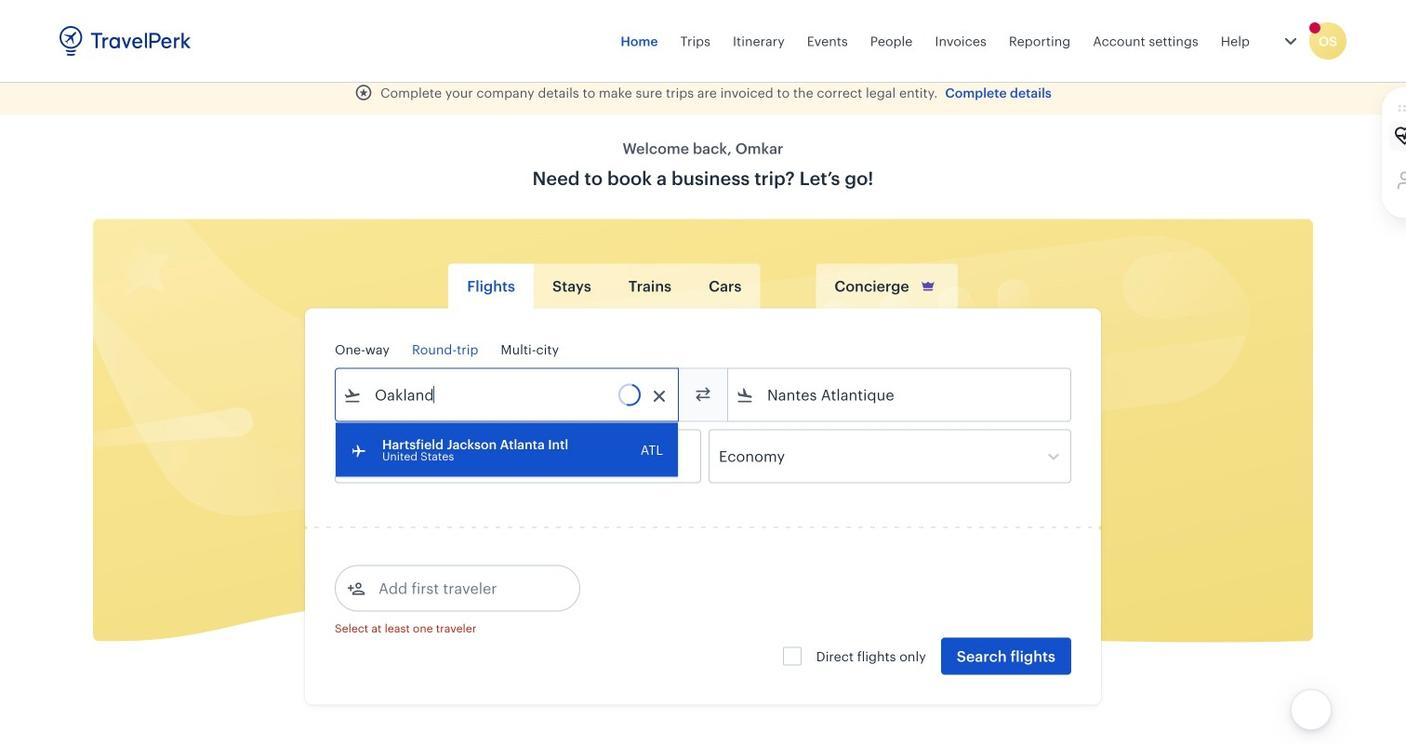 Task type: vqa. For each thing, say whether or not it's contained in the screenshot.
Calendar Application
no



Task type: describe. For each thing, give the bounding box(es) containing it.
From search field
[[362, 380, 654, 410]]

To search field
[[754, 380, 1047, 410]]

Return text field
[[472, 430, 569, 482]]



Task type: locate. For each thing, give the bounding box(es) containing it.
Add first traveler search field
[[366, 573, 559, 603]]

Depart text field
[[362, 430, 459, 482]]



